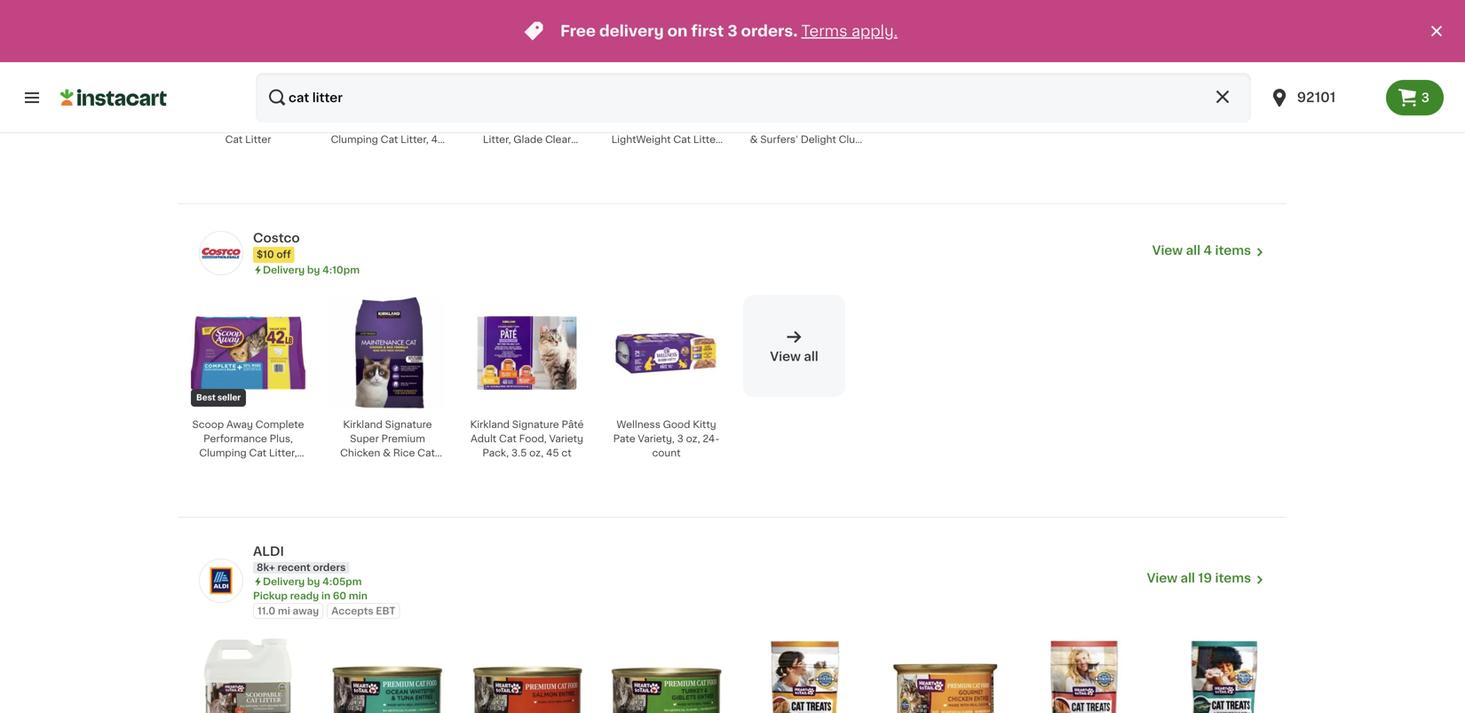 Task type: locate. For each thing, give the bounding box(es) containing it.
litter, down plus,
[[269, 448, 297, 458]]

1 horizontal spatial signature
[[512, 420, 559, 429]]

0 horizontal spatial performance
[[203, 434, 267, 444]]

cat inside kirkland signature pâté adult cat food, variety pack, 3.5 oz, 45 ct
[[499, 434, 517, 444]]

1 horizontal spatial cats
[[672, 106, 695, 116]]

fresh left scent,
[[197, 462, 224, 472]]

cat inside "member's mark scented scoopable cat litter"
[[225, 134, 243, 144]]

kirkland signature pâté adult cat food, variety pack, 3.5 oz, 45 ct image
[[470, 296, 584, 410]]

0 vertical spatial 3
[[728, 24, 738, 39]]

1 horizontal spatial multi
[[630, 163, 654, 173]]

3 inside wellness good kitty pate variety, 3 oz, 24- count
[[677, 434, 684, 444]]

0 horizontal spatial multi
[[530, 120, 554, 130]]

0 vertical spatial by
[[307, 265, 320, 275]]

0 horizontal spatial scented
[[200, 120, 241, 130]]

oz, left "24-"
[[686, 434, 700, 444]]

club
[[839, 134, 862, 144]]

24/7
[[622, 149, 644, 158]]

litter down scoopable
[[245, 134, 271, 144]]

1 horizontal spatial litter
[[514, 163, 540, 173]]

purina tidy cats low dust, clumping, lightweight cat litter, 24/7 performance multi cat litter image
[[609, 0, 724, 97]]

fresh step total control scented litter, clumping cat litter, 44 lbs
[[331, 106, 444, 158]]

items right 19
[[1215, 572, 1251, 584]]

1 vertical spatial by
[[307, 577, 320, 586]]

delivery down off
[[263, 265, 305, 275]]

by for 4:10pm
[[307, 265, 320, 275]]

lbs
[[403, 462, 417, 472]]

1 horizontal spatial scented
[[371, 120, 413, 130]]

purina tidy cats low dust, clumping, lightweight cat litter, 24/7 performance multi cat litter
[[612, 106, 722, 173]]

0 horizontal spatial &
[[383, 448, 391, 458]]

1 tidy from the left
[[520, 106, 542, 116]]

44
[[431, 134, 444, 144]]

2 tidy from the left
[[649, 106, 670, 116]]

kirkland for premium
[[343, 420, 383, 429]]

kirkland signature super premium chicken & rice cat food, 25 lbs button
[[325, 295, 450, 472]]

1 vertical spatial items
[[1215, 572, 1251, 584]]

2 92101 button from the left
[[1269, 73, 1376, 123]]

1 horizontal spatial &
[[750, 134, 758, 144]]

1 vertical spatial food,
[[358, 462, 386, 472]]

kirkland up adult
[[470, 420, 510, 429]]

tasty
[[830, 106, 856, 116]]

step
[[378, 106, 401, 116]]

scented down step
[[371, 120, 413, 130]]

0 vertical spatial count
[[652, 448, 681, 458]]

delivery by 4:05pm
[[263, 577, 362, 586]]

delivery for delivery by 4:10pm
[[263, 265, 305, 275]]

dust,
[[627, 120, 653, 130]]

3
[[728, 24, 738, 39], [1422, 91, 1430, 104], [677, 434, 684, 444]]

& inside the temptations tasty chicken, catnip fever & surfers' delight club pack cat treats
[[750, 134, 758, 144]]

0 vertical spatial multi
[[530, 120, 554, 130]]

cat inside meow mix dry cat food
[[973, 106, 990, 116]]

member's
[[210, 106, 259, 116]]

0 vertical spatial performance
[[647, 149, 711, 158]]

items for view all 4 items
[[1215, 244, 1251, 257]]

2 items from the top
[[1215, 572, 1251, 584]]

pate
[[613, 434, 636, 444]]

1 vertical spatial fresh
[[197, 462, 224, 472]]

kirkland signature pâté adult cat food, variety pack, 3.5 oz, 45 ct
[[470, 420, 584, 458]]

$10
[[257, 249, 274, 259]]

all for view all 19 items
[[1181, 572, 1195, 584]]

0 horizontal spatial litter
[[245, 134, 271, 144]]

fresh inside scoop away complete performance plus, clumping cat litter, fresh scent, 10.5 lbs, 4-count
[[197, 462, 224, 472]]

by left '4:10pm'
[[307, 265, 320, 275]]

2 vertical spatial view
[[1147, 572, 1178, 584]]

clumping
[[480, 120, 527, 130], [331, 134, 378, 144], [199, 448, 247, 458]]

heart to tail turkey and giblets canned cat food image
[[609, 638, 724, 713]]

& inside kirkland signature super premium chicken & rice cat food, 25 lbs
[[383, 448, 391, 458]]

wellness good kitty pate variety, 3 oz, 24-count image
[[609, 296, 724, 410]]

1 horizontal spatial count
[[652, 448, 681, 458]]

0 horizontal spatial kirkland
[[343, 420, 383, 429]]

temptations tasty chicken, catnip fever & surfers' delight club pack cat treats button
[[743, 0, 869, 158]]

cat up 10.5
[[249, 448, 267, 458]]

food, inside kirkland signature super premium chicken & rice cat food, 25 lbs
[[358, 462, 386, 472]]

multi
[[530, 120, 554, 130], [630, 163, 654, 173]]

24-
[[703, 434, 720, 444]]

lbs,
[[283, 462, 300, 472]]

0 vertical spatial fresh
[[348, 106, 375, 116]]

count down scent,
[[240, 476, 268, 486]]

view
[[1152, 244, 1183, 257], [770, 350, 801, 363], [1147, 572, 1178, 584]]

signature inside kirkland signature super premium chicken & rice cat food, 25 lbs
[[385, 420, 432, 429]]

0 horizontal spatial purina
[[487, 106, 518, 116]]

2 horizontal spatial scented
[[516, 149, 558, 158]]

0 horizontal spatial tidy
[[520, 106, 542, 116]]

1 signature from the left
[[385, 420, 432, 429]]

performance down clumping,
[[647, 149, 711, 158]]

1 by from the top
[[307, 265, 320, 275]]

1 horizontal spatial performance
[[647, 149, 711, 158]]

0 horizontal spatial fresh
[[197, 462, 224, 472]]

clumping down control
[[331, 134, 378, 144]]

1 horizontal spatial 3
[[728, 24, 738, 39]]

1 items from the top
[[1215, 244, 1251, 257]]

0 vertical spatial oz,
[[686, 434, 700, 444]]

&
[[750, 134, 758, 144], [383, 448, 391, 458]]

1 vertical spatial count
[[240, 476, 268, 486]]

fresh inside fresh step total control scented litter, clumping cat litter, 44 lbs
[[348, 106, 375, 116]]

1 horizontal spatial purina
[[615, 106, 646, 116]]

ct
[[562, 448, 572, 458]]

cat down lightweight
[[657, 163, 675, 173]]

tidy inside purina tidy cats clumping multi cat litter, glade clear springs scented cat litter
[[520, 106, 542, 116]]

pack,
[[483, 448, 509, 458]]

all inside item carousel region
[[804, 350, 819, 363]]

cats up the clear
[[544, 106, 567, 116]]

signature inside kirkland signature pâté adult cat food, variety pack, 3.5 oz, 45 ct
[[512, 420, 559, 429]]

0 horizontal spatial cats
[[544, 106, 567, 116]]

view all
[[770, 350, 819, 363]]

kirkland for adult
[[470, 420, 510, 429]]

& down chicken,
[[750, 134, 758, 144]]

1 vertical spatial view
[[770, 350, 801, 363]]

tidy
[[520, 106, 542, 116], [649, 106, 670, 116]]

1 kirkland from the left
[[343, 420, 383, 429]]

1 92101 button from the left
[[1258, 73, 1386, 123]]

instacart logo image
[[60, 87, 167, 108]]

litter down clumping,
[[677, 163, 703, 173]]

2 delivery from the top
[[263, 577, 305, 586]]

control
[[332, 120, 369, 130]]

performance inside scoop away complete performance plus, clumping cat litter, fresh scent, 10.5 lbs, 4-count
[[203, 434, 267, 444]]

4:10pm
[[323, 265, 360, 275]]

cat down member's
[[225, 134, 243, 144]]

92101 button
[[1258, 73, 1386, 123], [1269, 73, 1376, 123]]

0 horizontal spatial count
[[240, 476, 268, 486]]

purina tidy cats clumping multi cat litter, glade clear springs scented cat litter button
[[464, 0, 590, 173]]

2 horizontal spatial litter
[[677, 163, 703, 173]]

1 vertical spatial 3
[[1422, 91, 1430, 104]]

items
[[1215, 244, 1251, 257], [1215, 572, 1251, 584]]

cats up clumping,
[[672, 106, 695, 116]]

0 vertical spatial view
[[1152, 244, 1183, 257]]

kirkland signature super premium chicken & rice cat food, 25 lbs image
[[330, 296, 445, 410]]

1 delivery from the top
[[263, 265, 305, 275]]

litter, inside purina tidy cats low dust, clumping, lightweight cat litter, 24/7 performance multi cat litter
[[694, 134, 722, 144]]

count inside scoop away complete performance plus, clumping cat litter, fresh scent, 10.5 lbs, 4-count
[[240, 476, 268, 486]]

cat up lbs
[[381, 134, 398, 144]]

pâté
[[562, 420, 584, 429]]

1 vertical spatial oz,
[[529, 448, 544, 458]]

cat
[[973, 106, 990, 116], [557, 120, 574, 130], [225, 134, 243, 144], [381, 134, 398, 144], [673, 134, 691, 144], [560, 149, 578, 158], [794, 149, 812, 158], [657, 163, 675, 173], [499, 434, 517, 444], [249, 448, 267, 458], [418, 448, 435, 458]]

scented down member's
[[200, 120, 241, 130]]

cats inside purina tidy cats low dust, clumping, lightweight cat litter, 24/7 performance multi cat litter
[[672, 106, 695, 116]]

count
[[652, 448, 681, 458], [240, 476, 268, 486]]

1 vertical spatial &
[[383, 448, 391, 458]]

1 cats from the left
[[544, 106, 567, 116]]

costco $10 off
[[253, 232, 300, 259]]

0 vertical spatial &
[[750, 134, 758, 144]]

litter, inside purina tidy cats clumping multi cat litter, glade clear springs scented cat litter
[[483, 134, 511, 144]]

temptations
[[756, 106, 828, 116]]

& for surfers'
[[750, 134, 758, 144]]

dry
[[953, 106, 970, 116]]

1 purina from the left
[[487, 106, 518, 116]]

litter, up 'springs'
[[483, 134, 511, 144]]

multi up the glade
[[530, 120, 554, 130]]

purina
[[487, 106, 518, 116], [615, 106, 646, 116]]

all
[[1186, 244, 1201, 257], [804, 350, 819, 363], [1181, 572, 1195, 584]]

11.0 mi away
[[258, 606, 319, 616]]

items right 4
[[1215, 244, 1251, 257]]

kirkland inside kirkland signature super premium chicken & rice cat food, 25 lbs
[[343, 420, 383, 429]]

free
[[560, 24, 596, 39]]

cat inside fresh step total control scented litter, clumping cat litter, 44 lbs
[[381, 134, 398, 144]]

scented down the glade
[[516, 149, 558, 158]]

cat up 3.5
[[499, 434, 517, 444]]

cat inside kirkland signature super premium chicken & rice cat food, 25 lbs
[[418, 448, 435, 458]]

2 vertical spatial 3
[[677, 434, 684, 444]]

litter inside purina tidy cats clumping multi cat litter, glade clear springs scented cat litter
[[514, 163, 540, 173]]

purina inside purina tidy cats clumping multi cat litter, glade clear springs scented cat litter
[[487, 106, 518, 116]]

oz, left '45'
[[529, 448, 544, 458]]

0 horizontal spatial clumping
[[199, 448, 247, 458]]

kirkland signature pâté adult cat food, variety pack, 3.5 oz, 45 ct button
[[464, 295, 590, 471]]

food, down chicken
[[358, 462, 386, 472]]

2 kirkland from the left
[[470, 420, 510, 429]]

tidy up the glade
[[520, 106, 542, 116]]

0 vertical spatial all
[[1186, 244, 1201, 257]]

0 vertical spatial items
[[1215, 244, 1251, 257]]

first
[[691, 24, 724, 39]]

fresh up control
[[348, 106, 375, 116]]

purina inside purina tidy cats low dust, clumping, lightweight cat litter, 24/7 performance multi cat litter
[[615, 106, 646, 116]]

signature up premium
[[385, 420, 432, 429]]

0 horizontal spatial 3
[[677, 434, 684, 444]]

0 horizontal spatial oz,
[[529, 448, 544, 458]]

mi
[[278, 606, 290, 616]]

scoop away complete performance plus, clumping cat litter, fresh scent, 10.5 lbs, 4-count image
[[191, 296, 306, 410]]

adult
[[471, 434, 497, 444]]

1 horizontal spatial tidy
[[649, 106, 670, 116]]

performance down away
[[203, 434, 267, 444]]

delivery by 4:10pm
[[263, 265, 360, 275]]

cat down delight on the top right of page
[[794, 149, 812, 158]]

0 vertical spatial food,
[[519, 434, 547, 444]]

None search field
[[256, 73, 1251, 123]]

2 vertical spatial all
[[1181, 572, 1195, 584]]

heart to tail seafood medley cat treats image
[[1167, 638, 1282, 713]]

scented inside purina tidy cats clumping multi cat litter, glade clear springs scented cat litter
[[516, 149, 558, 158]]

delivery down 'recent'
[[263, 577, 305, 586]]

0 horizontal spatial signature
[[385, 420, 432, 429]]

2 horizontal spatial clumping
[[480, 120, 527, 130]]

0 vertical spatial delivery
[[263, 265, 305, 275]]

1 horizontal spatial kirkland
[[470, 420, 510, 429]]

1 vertical spatial all
[[804, 350, 819, 363]]

60
[[333, 591, 346, 601]]

4:05pm
[[323, 577, 362, 586]]

1 vertical spatial performance
[[203, 434, 267, 444]]

2 cats from the left
[[672, 106, 695, 116]]

multi down 24/7
[[630, 163, 654, 173]]

recent
[[278, 563, 311, 572]]

1 horizontal spatial fresh
[[348, 106, 375, 116]]

purina for multi
[[487, 106, 518, 116]]

0 vertical spatial clumping
[[480, 120, 527, 130]]

oz,
[[686, 434, 700, 444], [529, 448, 544, 458]]

view all 4 items
[[1152, 244, 1251, 257]]

cat inside scoop away complete performance plus, clumping cat litter, fresh scent, 10.5 lbs, 4-count
[[249, 448, 267, 458]]

kirkland inside kirkland signature pâté adult cat food, variety pack, 3.5 oz, 45 ct
[[470, 420, 510, 429]]

variety,
[[638, 434, 675, 444]]

cat up the clear
[[557, 120, 574, 130]]

1 horizontal spatial oz,
[[686, 434, 700, 444]]

2 vertical spatial clumping
[[199, 448, 247, 458]]

cat right rice
[[418, 448, 435, 458]]

litter down the glade
[[514, 163, 540, 173]]

best seller
[[196, 394, 241, 402]]

count down 'variety,'
[[652, 448, 681, 458]]

1 horizontal spatial clumping
[[331, 134, 378, 144]]

0 horizontal spatial food,
[[358, 462, 386, 472]]

food, up 3.5
[[519, 434, 547, 444]]

scented inside fresh step total control scented litter, clumping cat litter, 44 lbs
[[371, 120, 413, 130]]

view inside item carousel region
[[770, 350, 801, 363]]

purina tidy cats clumping multi cat litter, glade clear springs scented cat litter
[[477, 106, 578, 173]]

catnip
[[797, 120, 830, 130]]

1 vertical spatial delivery
[[263, 577, 305, 586]]

92101
[[1297, 91, 1336, 104]]

min
[[349, 591, 368, 601]]

lightweight
[[612, 134, 671, 144]]

tidy for multi
[[520, 106, 542, 116]]

1 vertical spatial clumping
[[331, 134, 378, 144]]

signature up 3.5
[[512, 420, 559, 429]]

clumping up scent,
[[199, 448, 247, 458]]

fever
[[833, 120, 860, 130]]

tidy inside purina tidy cats low dust, clumping, lightweight cat litter, 24/7 performance multi cat litter
[[649, 106, 670, 116]]

2 purina from the left
[[615, 106, 646, 116]]

chicken,
[[752, 120, 795, 130]]

2 signature from the left
[[512, 420, 559, 429]]

cat right dry
[[973, 106, 990, 116]]

low
[[698, 106, 718, 116]]

2 horizontal spatial 3
[[1422, 91, 1430, 104]]

1 horizontal spatial food,
[[519, 434, 547, 444]]

purina up the glade
[[487, 106, 518, 116]]

rice
[[393, 448, 415, 458]]

purina up dust,
[[615, 106, 646, 116]]

tidy up dust,
[[649, 106, 670, 116]]

litter, down the 'low'
[[694, 134, 722, 144]]

by up pickup ready in 60 min
[[307, 577, 320, 586]]

& up 25
[[383, 448, 391, 458]]

kirkland up super
[[343, 420, 383, 429]]

cats inside purina tidy cats clumping multi cat litter, glade clear springs scented cat litter
[[544, 106, 567, 116]]

cat inside the temptations tasty chicken, catnip fever & surfers' delight club pack cat treats
[[794, 149, 812, 158]]

mark
[[262, 106, 286, 116]]

1 vertical spatial multi
[[630, 163, 654, 173]]

kirkland
[[343, 420, 383, 429], [470, 420, 510, 429]]

litter, left 44
[[401, 134, 429, 144]]

cat down clumping,
[[673, 134, 691, 144]]

2 by from the top
[[307, 577, 320, 586]]

clumping up the glade
[[480, 120, 527, 130]]



Task type: vqa. For each thing, say whether or not it's contained in the screenshot.
the Instacart logo
yes



Task type: describe. For each thing, give the bounding box(es) containing it.
clumping inside purina tidy cats clumping multi cat litter, glade clear springs scented cat litter
[[480, 120, 527, 130]]

heart to tail salmon dinner canned cat food image
[[470, 638, 584, 713]]

kirkland signature super premium chicken & rice cat food, 25 lbs
[[340, 420, 435, 472]]

glade
[[514, 134, 543, 144]]

view for view all
[[770, 350, 801, 363]]

clear
[[545, 134, 571, 144]]

super
[[350, 434, 379, 444]]

count inside wellness good kitty pate variety, 3 oz, 24- count
[[652, 448, 681, 458]]

19
[[1198, 572, 1212, 584]]

best
[[196, 394, 216, 402]]

fresh step total control scented litter, clumping cat litter, 44 lbs button
[[325, 0, 450, 158]]

orders.
[[741, 24, 798, 39]]

seller
[[218, 394, 241, 402]]

chicken
[[340, 448, 380, 458]]

free delivery on first 3 orders. terms apply.
[[560, 24, 898, 39]]

heart to tail white fish and tuna canned cat food image
[[330, 638, 445, 713]]

cat down the clear
[[560, 149, 578, 158]]

mix
[[933, 106, 950, 116]]

10.5
[[260, 462, 280, 472]]

by for 4:05pm
[[307, 577, 320, 586]]

view all 19 items
[[1147, 572, 1251, 584]]

kitty
[[693, 420, 716, 429]]

scent,
[[226, 462, 258, 472]]

in
[[321, 591, 331, 601]]

performance inside purina tidy cats low dust, clumping, lightweight cat litter, 24/7 performance multi cat litter
[[647, 149, 711, 158]]

litter inside purina tidy cats low dust, clumping, lightweight cat litter, 24/7 performance multi cat litter
[[677, 163, 703, 173]]

3 inside limited time offer region
[[728, 24, 738, 39]]

ebt
[[376, 606, 396, 616]]

limited time offer region
[[0, 0, 1426, 62]]

good
[[663, 420, 691, 429]]

wellness good kitty pate variety, 3 oz, 24- count button
[[604, 295, 729, 471]]

plus,
[[270, 434, 293, 444]]

signature for rice
[[385, 420, 432, 429]]

costco
[[253, 232, 300, 244]]

off
[[277, 249, 291, 259]]

away
[[293, 606, 319, 616]]

litter, up 44
[[415, 120, 443, 130]]

4-
[[228, 476, 240, 486]]

member's mark scented scoopable cat litter button
[[186, 0, 311, 157]]

pickup ready in 60 min
[[253, 591, 368, 601]]

aldi show all 19 items element
[[253, 543, 1147, 560]]

multi inside purina tidy cats clumping multi cat litter, glade clear springs scented cat litter
[[530, 120, 554, 130]]

pack
[[768, 149, 791, 158]]

all for view all
[[804, 350, 819, 363]]

premium
[[381, 434, 425, 444]]

multi inside purina tidy cats low dust, clumping, lightweight cat litter, 24/7 performance multi cat litter
[[630, 163, 654, 173]]

cats for cat
[[544, 106, 567, 116]]

treats
[[814, 149, 844, 158]]

food
[[933, 120, 958, 130]]

fresh step total control scented litter, clumping cat litter, 44 lbs image
[[330, 0, 445, 97]]

45
[[546, 448, 559, 458]]

meow mix dry cat food button
[[883, 0, 1008, 143]]

terms apply. link
[[801, 24, 898, 39]]

member's mark scented scoopable cat litter image
[[191, 0, 306, 97]]

orders
[[313, 563, 346, 572]]

meow mix dry cat food
[[900, 106, 990, 130]]

pickup
[[253, 591, 288, 601]]

3 inside button
[[1422, 91, 1430, 104]]

lbs
[[379, 149, 397, 158]]

purina tidy cats clumping multi cat litter, glade clear springs scented cat litter image
[[470, 0, 584, 97]]

items for view all 19 items
[[1215, 572, 1251, 584]]

temptations tasty chicken, catnip fever & surfers' delight club pack cat treats image
[[749, 0, 863, 97]]

litter, inside scoop away complete performance plus, clumping cat litter, fresh scent, 10.5 lbs, 4-count
[[269, 448, 297, 458]]

view all link
[[743, 295, 846, 397]]

total
[[403, 106, 427, 116]]

scoopable
[[244, 120, 296, 130]]

heart to tail scoopable cat litter with baking soda image
[[191, 638, 306, 713]]

meow
[[900, 106, 930, 116]]

25
[[388, 462, 400, 472]]

meow mix dry cat food image
[[888, 0, 1003, 97]]

food, inside kirkland signature pâté adult cat food, variety pack, 3.5 oz, 45 ct
[[519, 434, 547, 444]]

clumping,
[[656, 120, 706, 130]]

heart to tail chicken cat entree image
[[888, 638, 1003, 713]]

8k+
[[257, 563, 275, 572]]

heart to tail salmon cat treats image
[[1028, 638, 1142, 713]]

delivery
[[599, 24, 664, 39]]

3.5
[[511, 448, 527, 458]]

& for rice
[[383, 448, 391, 458]]

accepts ebt
[[331, 606, 396, 616]]

costco show all 4 items element
[[253, 229, 1152, 247]]

aldi 8k+ recent orders
[[253, 545, 346, 572]]

aldi
[[253, 545, 284, 558]]

clumping inside fresh step total control scented litter, clumping cat litter, 44 lbs
[[331, 134, 378, 144]]

temptations tasty chicken, catnip fever & surfers' delight club pack cat treats
[[750, 106, 862, 158]]

apply.
[[852, 24, 898, 39]]

clumping inside scoop away complete performance plus, clumping cat litter, fresh scent, 10.5 lbs, 4-count
[[199, 448, 247, 458]]

scented inside "member's mark scented scoopable cat litter"
[[200, 120, 241, 130]]

scoop
[[192, 420, 224, 429]]

heart to tail chicken cat treats image
[[749, 638, 863, 713]]

view for view all 19 items
[[1147, 572, 1178, 584]]

oz, inside kirkland signature pâté adult cat food, variety pack, 3.5 oz, 45 ct
[[529, 448, 544, 458]]

tidy for dust,
[[649, 106, 670, 116]]

all for view all 4 items
[[1186, 244, 1201, 257]]

delivery for delivery by 4:05pm
[[263, 577, 305, 586]]

complete
[[256, 420, 304, 429]]

purina for dust,
[[615, 106, 646, 116]]

terms
[[801, 24, 848, 39]]

wellness good kitty pate variety, 3 oz, 24- count
[[613, 420, 720, 458]]

away
[[226, 420, 253, 429]]

item carousel region
[[161, 288, 1287, 524]]

ready
[[290, 591, 319, 601]]

springs
[[477, 149, 514, 158]]

surfers'
[[760, 134, 798, 144]]

Search field
[[256, 73, 1251, 123]]

3 button
[[1386, 80, 1444, 115]]

view for view all 4 items
[[1152, 244, 1183, 257]]

on
[[668, 24, 688, 39]]

member's mark scented scoopable cat litter
[[200, 106, 296, 144]]

delight
[[801, 134, 837, 144]]

signature for variety
[[512, 420, 559, 429]]

litter inside "member's mark scented scoopable cat litter"
[[245, 134, 271, 144]]

oz, inside wellness good kitty pate variety, 3 oz, 24- count
[[686, 434, 700, 444]]

4
[[1204, 244, 1212, 257]]

cats for clumping,
[[672, 106, 695, 116]]



